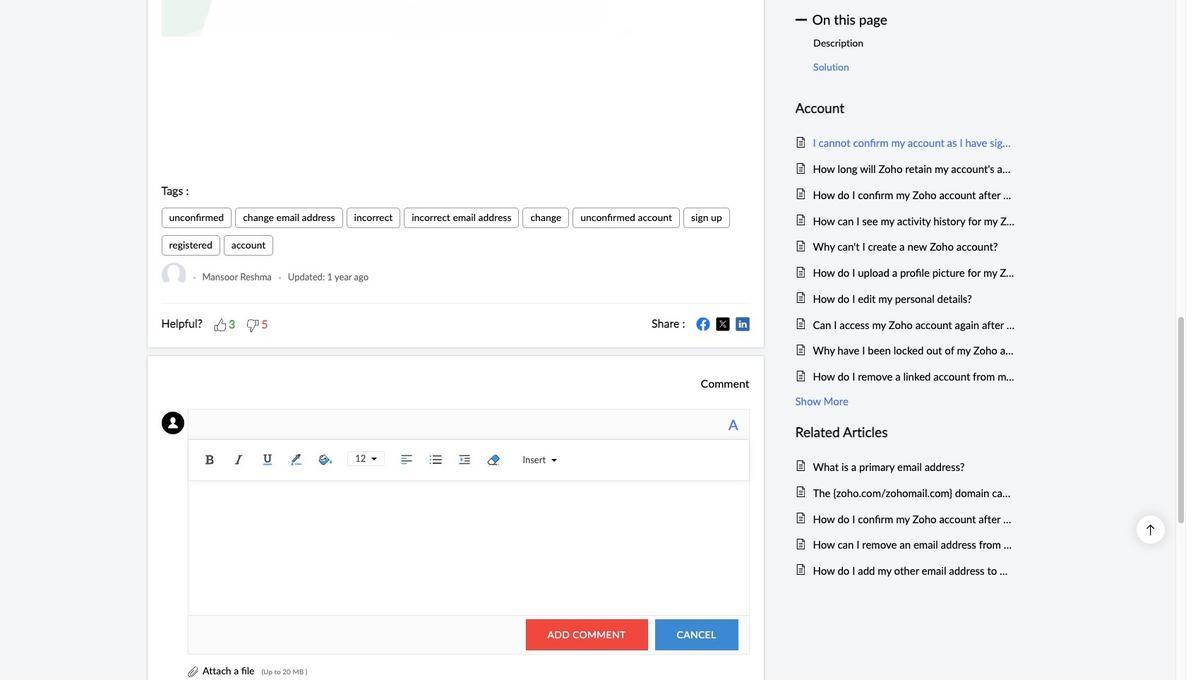 Task type: describe. For each thing, give the bounding box(es) containing it.
background color image
[[315, 449, 336, 470]]

font color image
[[286, 449, 307, 470]]

clear formatting image
[[483, 449, 504, 470]]

align image
[[396, 449, 418, 470]]

facebook image
[[696, 317, 710, 331]]

insert options image
[[546, 457, 557, 463]]

italic (ctrl+i) image
[[228, 449, 249, 470]]

indent image
[[454, 449, 475, 470]]

1 heading from the top
[[795, 98, 1015, 119]]



Task type: locate. For each thing, give the bounding box(es) containing it.
bold (ctrl+b) image
[[199, 449, 221, 470]]

heading
[[795, 98, 1015, 119], [795, 422, 1015, 443]]

linkedin image
[[735, 317, 750, 331]]

0 vertical spatial heading
[[795, 98, 1015, 119]]

font size image
[[366, 456, 377, 462]]

underline (ctrl+u) image
[[257, 449, 278, 470]]

lists image
[[425, 449, 447, 470]]

a gif showing how to edit the email address that is registered incorrectly. image
[[161, 0, 750, 37]]

2 heading from the top
[[795, 422, 1015, 443]]

1 vertical spatial heading
[[795, 422, 1015, 443]]

twitter image
[[716, 317, 730, 331]]



